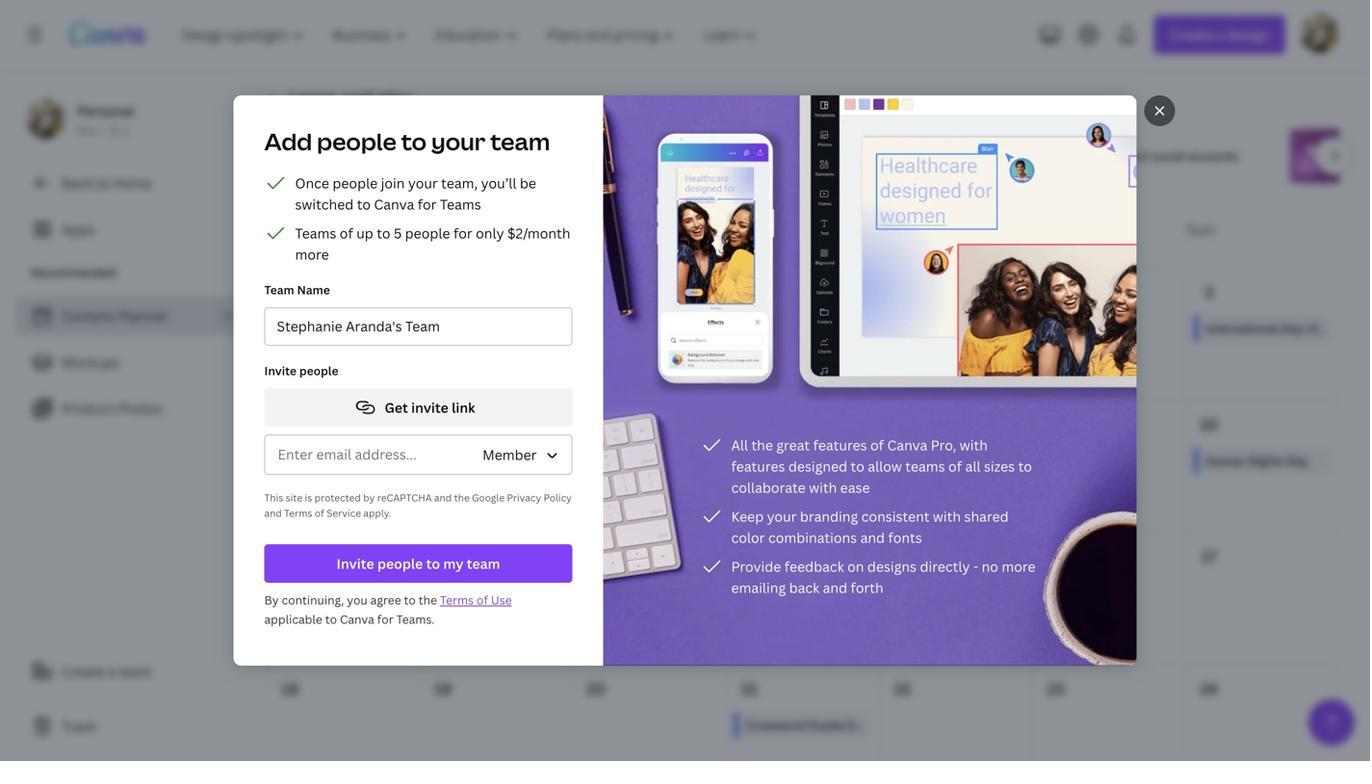 Task type: vqa. For each thing, say whether or not it's contained in the screenshot.
emailing
yes



Task type: describe. For each thing, give the bounding box(es) containing it.
for inside once people join your team, you'll be switched to canva for teams
[[418, 195, 437, 213]]

to up teams.
[[404, 592, 416, 608]]

content planner link
[[15, 297, 250, 335]]

list containing content planner
[[15, 297, 250, 428]]

policy
[[544, 491, 572, 504]]

human
[[1206, 453, 1247, 469]]

add an event!
[[439, 320, 517, 336]]

list containing once people join your team, you'll be switched to canva for teams
[[264, 171, 573, 265]]

people for add people to your team
[[317, 126, 397, 157]]

for inside teams of up to 5 people for only $2/month more
[[454, 224, 473, 242]]

crossword
[[746, 717, 806, 733]]

persons
[[378, 150, 423, 166]]

day for crossword puzzle day
[[847, 717, 869, 733]]

learn
[[289, 86, 337, 110]]

sat
[[1034, 219, 1058, 239]]

team for invite people to my team
[[467, 554, 500, 573]]

home
[[113, 174, 152, 192]]

content planner
[[62, 307, 168, 325]]

list containing all the great features of canva pro, with features designed to allow teams of all sizes to collaborate with ease
[[701, 434, 1040, 598]]

pro,
[[931, 436, 957, 454]]

with inside design for international day of persons with disabilities
[[426, 150, 450, 166]]

recommended
[[31, 264, 116, 280]]

provide
[[732, 557, 782, 576]]

the inside this site is protected by recaptcha and the google privacy policy and terms of service apply.
[[454, 491, 470, 504]]

of inside teams of up to 5 people for only $2/month more
[[340, 224, 353, 242]]

international inside design for international day of persons with disabilities
[[399, 131, 473, 146]]

invite for invite people
[[264, 363, 297, 379]]

crossword puzzle day button
[[734, 712, 875, 739]]

terms of use button
[[440, 592, 512, 608]]

crossword puzzle day
[[746, 717, 869, 733]]

teams inside teams of up to 5 people for only $2/month more
[[295, 224, 337, 242]]

0 horizontal spatial features
[[732, 457, 786, 475]]

all the great features of canva pro, with features designed to allow teams of all sizes to collaborate with ease
[[732, 436, 1033, 497]]

personal
[[77, 102, 134, 120]]

international inside international mountain day button
[[286, 585, 360, 601]]

team
[[264, 282, 294, 298]]

up
[[357, 224, 374, 242]]

the inside the all the great features of canva pro, with features designed to allow teams of all sizes to collaborate with ease
[[752, 436, 773, 454]]

applicable
[[264, 611, 323, 627]]

product photos link
[[15, 389, 250, 428]]

ease
[[841, 478, 870, 497]]

design for international day of persons with disabilities
[[339, 131, 473, 185]]

shared
[[965, 507, 1009, 526]]

event for add
[[619, 148, 651, 164]]

your inside keep your branding consistent with shared color combinations and fonts
[[767, 507, 797, 526]]

people for once people join your team, you'll be switched to canva for teams
[[333, 174, 378, 192]]

invite people to my team button
[[264, 544, 573, 583]]

teams inside once people join your team, you'll be switched to canva for teams
[[440, 195, 481, 213]]

mockups
[[62, 353, 120, 371]]

provide feedback on designs directly - no more emailing back and forth
[[732, 557, 1036, 597]]

1
[[123, 123, 129, 139]]

play
[[377, 86, 414, 110]]

terms of service link
[[284, 507, 361, 520]]

once
[[295, 174, 329, 192]]

event!
[[482, 320, 517, 336]]

sunday column header
[[1187, 191, 1340, 268]]

on
[[848, 557, 865, 576]]

•
[[100, 123, 105, 139]]

by
[[363, 491, 375, 504]]

privacy
[[507, 491, 542, 504]]

add for add event to calendar
[[593, 148, 616, 164]]

with down the designed
[[809, 478, 837, 497]]

december
[[922, 281, 1000, 302]]

keep
[[732, 507, 764, 526]]

of inside by continuing, you agree to the terms of use applicable to canva for teams.
[[477, 592, 488, 608]]

create a team
[[62, 662, 152, 681]]

invite
[[412, 398, 449, 417]]

create
[[62, 662, 105, 681]]

e.g: Dream Team text field
[[277, 308, 560, 345]]

all
[[966, 457, 981, 475]]

your for join
[[408, 174, 438, 192]]

the inside by continuing, you agree to the terms of use applicable to canva for teams.
[[419, 592, 437, 608]]

forth
[[851, 578, 884, 597]]

trending
[[339, 169, 388, 185]]

add an event! button
[[428, 315, 565, 342]]

mon
[[267, 219, 300, 239]]

design
[[339, 131, 377, 146]]

people for invite people
[[299, 363, 339, 379]]

back to home link
[[15, 164, 250, 202]]

invite for invite people to my team
[[337, 554, 374, 573]]

for inside by continuing, you agree to the terms of use applicable to canva for teams.
[[377, 611, 394, 627]]

your for to
[[432, 126, 486, 157]]

all
[[732, 436, 749, 454]]

of inside design for international day of persons with disabilities
[[364, 150, 375, 166]]

sun
[[1188, 219, 1216, 239]]

wed
[[574, 219, 607, 239]]

directly
[[920, 557, 971, 576]]

day inside design for international day of persons with disabilities
[[339, 150, 361, 166]]

puzzle
[[809, 717, 844, 733]]

to right back
[[96, 174, 110, 192]]

to down continuing,
[[325, 611, 337, 627]]

get invite link button
[[264, 388, 573, 427]]

of left all
[[949, 457, 962, 475]]

day for international mountain day
[[419, 585, 441, 601]]

schedule
[[848, 148, 900, 164]]

invite people
[[264, 363, 339, 379]]

connect social accounts
[[1102, 148, 1240, 164]]

for inside design for international day of persons with disabilities
[[380, 131, 397, 146]]

get invite link
[[385, 398, 475, 417]]

trash link
[[15, 707, 250, 746]]

canva inside by continuing, you agree to the terms of use applicable to canva for teams.
[[340, 611, 375, 627]]

and down this
[[264, 507, 282, 520]]

row containing mon
[[266, 191, 1340, 268]]

mountain
[[362, 585, 416, 601]]

of inside this site is protected by recaptcha and the google privacy policy and terms of service apply.
[[315, 507, 324, 520]]

my
[[444, 554, 464, 573]]

people for invite people to my team
[[378, 554, 423, 573]]

is
[[305, 491, 312, 504]]

get
[[385, 398, 408, 417]]

canva inside once people join your team, you'll be switched to canva for teams
[[374, 195, 415, 213]]

calendar
[[669, 148, 718, 164]]

human rights day button
[[1194, 447, 1331, 474]]

back
[[790, 578, 820, 597]]

create a team button
[[15, 652, 250, 691]]

fonts
[[889, 528, 923, 547]]

accounts
[[1188, 148, 1240, 164]]

monday column header
[[266, 191, 419, 268]]

Member button
[[471, 435, 572, 474]]

top level navigation element
[[170, 15, 774, 54]]

trash
[[62, 717, 97, 736]]

combinations
[[769, 528, 858, 547]]

tuesday column header
[[419, 191, 573, 268]]



Task type: locate. For each thing, give the bounding box(es) containing it.
features
[[814, 436, 868, 454], [732, 457, 786, 475]]

your right join
[[408, 174, 438, 192]]

0 vertical spatial teams
[[440, 195, 481, 213]]

by
[[264, 592, 279, 608]]

for up persons
[[380, 131, 397, 146]]

keep your branding consistent with shared color combinations and fonts
[[732, 507, 1009, 547]]

site
[[286, 491, 303, 504]]

people down cyber monday
[[299, 363, 339, 379]]

team right my
[[467, 554, 500, 573]]

of
[[364, 150, 375, 166], [340, 224, 353, 242], [871, 436, 884, 454], [949, 457, 962, 475], [315, 507, 324, 520], [477, 592, 488, 608]]

the
[[752, 436, 773, 454], [454, 491, 470, 504], [419, 592, 437, 608]]

canva up the teams in the right of the page
[[888, 436, 928, 454]]

to right sizes
[[1019, 457, 1033, 475]]

be
[[520, 174, 537, 192]]

join
[[381, 174, 405, 192]]

protected
[[315, 491, 361, 504]]

0 horizontal spatial international
[[286, 585, 360, 601]]

0 vertical spatial the
[[752, 436, 773, 454]]

recaptcha
[[377, 491, 432, 504]]

1 horizontal spatial more
[[1002, 557, 1036, 576]]

0 vertical spatial your
[[432, 126, 486, 157]]

terms down site
[[284, 507, 312, 520]]

0 horizontal spatial terms
[[284, 507, 312, 520]]

more right no
[[1002, 557, 1036, 576]]

to left my
[[426, 554, 440, 573]]

with inside keep your branding consistent with shared color combinations and fonts
[[933, 507, 962, 526]]

event down persons
[[391, 169, 422, 185]]

day down design
[[339, 150, 361, 166]]

add up wed
[[593, 148, 616, 164]]

2 vertical spatial the
[[419, 592, 437, 608]]

for left only
[[454, 224, 473, 242]]

crossword puzzle day row
[[267, 666, 1339, 761]]

1 vertical spatial features
[[732, 457, 786, 475]]

monday
[[323, 320, 368, 336]]

0 vertical spatial team
[[491, 126, 550, 157]]

Enter email address... text field
[[278, 436, 459, 473]]

add left event! on the left top of page
[[439, 320, 462, 336]]

cookie day
[[286, 453, 349, 469]]

teams down switched
[[295, 224, 337, 242]]

with left shared
[[933, 507, 962, 526]]

your down "collaborate" in the right bottom of the page
[[767, 507, 797, 526]]

use
[[491, 592, 512, 608]]

1 horizontal spatial list
[[264, 171, 573, 265]]

international mountain day row
[[267, 533, 1339, 666]]

the up teams.
[[419, 592, 437, 608]]

invite people to my team
[[337, 554, 500, 573]]

0 vertical spatial international
[[399, 131, 473, 146]]

more inside teams of up to 5 people for only $2/month more
[[295, 245, 329, 263]]

apps
[[62, 220, 95, 238]]

1 vertical spatial team
[[467, 554, 500, 573]]

day right puzzle
[[847, 717, 869, 733]]

1 vertical spatial row
[[267, 401, 1339, 533]]

add people to your team
[[264, 126, 550, 157]]

add event to calendar
[[593, 148, 718, 164]]

saturday column header
[[1033, 191, 1187, 268]]

apply.
[[364, 507, 391, 520]]

1 vertical spatial your
[[408, 174, 438, 192]]

and inside button
[[341, 86, 373, 110]]

2 vertical spatial canva
[[340, 611, 375, 627]]

invite inside button
[[337, 554, 374, 573]]

consistent
[[862, 507, 930, 526]]

only
[[476, 224, 504, 242]]

collaborate
[[732, 478, 806, 497]]

with up team,
[[426, 150, 450, 166]]

allow
[[868, 457, 903, 475]]

international up applicable
[[286, 585, 360, 601]]

your up team,
[[432, 126, 486, 157]]

and down feedback
[[823, 578, 848, 597]]

to up join
[[401, 126, 427, 157]]

post
[[979, 148, 1004, 164]]

day up teams.
[[419, 585, 441, 601]]

1 horizontal spatial the
[[454, 491, 470, 504]]

and inside provide feedback on designs directly - no more emailing back and forth
[[823, 578, 848, 597]]

of left up
[[340, 224, 353, 242]]

to inside button
[[426, 554, 440, 573]]

you'll
[[481, 174, 517, 192]]

human rights day
[[1206, 453, 1309, 469]]

day right rights
[[1287, 453, 1309, 469]]

member
[[483, 446, 537, 464]]

social
[[1153, 148, 1185, 164]]

your
[[432, 126, 486, 157], [408, 174, 438, 192], [767, 507, 797, 526]]

international mountain day
[[286, 585, 441, 601]]

terms inside this site is protected by recaptcha and the google privacy policy and terms of service apply.
[[284, 507, 312, 520]]

1 vertical spatial canva
[[888, 436, 928, 454]]

feedback
[[785, 557, 845, 576]]

cyber monday button
[[275, 315, 411, 342]]

people up mountain
[[378, 554, 423, 573]]

the right all
[[752, 436, 773, 454]]

add up the once on the left of page
[[264, 126, 312, 157]]

add for add an event!
[[439, 320, 462, 336]]

1 vertical spatial list
[[15, 297, 250, 428]]

canva inside the all the great features of canva pro, with features designed to allow teams of all sizes to collaborate with ease
[[888, 436, 928, 454]]

planner
[[118, 307, 168, 325]]

0 horizontal spatial invite
[[264, 363, 297, 379]]

people inside teams of up to 5 people for only $2/month more
[[405, 224, 450, 242]]

1 vertical spatial an
[[465, 320, 479, 336]]

2 horizontal spatial the
[[752, 436, 773, 454]]

trending event
[[339, 169, 422, 185]]

2 horizontal spatial add
[[593, 148, 616, 164]]

0 vertical spatial more
[[295, 245, 329, 263]]

2 vertical spatial team
[[119, 662, 152, 681]]

emailing
[[732, 578, 786, 597]]

0 vertical spatial list
[[264, 171, 573, 265]]

an right schedule
[[903, 148, 917, 164]]

1 horizontal spatial invite
[[337, 554, 374, 573]]

teams of up to 5 people for only $2/month more
[[295, 224, 571, 263]]

0 vertical spatial invite
[[264, 363, 297, 379]]

name
[[297, 282, 330, 298]]

list
[[264, 171, 573, 265], [15, 297, 250, 428], [701, 434, 1040, 598]]

day right cookie at the left bottom
[[328, 453, 349, 469]]

team right a
[[119, 662, 152, 681]]

product photos
[[62, 399, 163, 418]]

thursday column header
[[726, 191, 880, 268]]

add inside button
[[439, 320, 462, 336]]

back
[[62, 174, 93, 192]]

canva
[[374, 195, 415, 213], [888, 436, 928, 454], [340, 611, 375, 627]]

1 vertical spatial terms
[[440, 592, 474, 608]]

2 vertical spatial your
[[767, 507, 797, 526]]

back to home
[[62, 174, 152, 192]]

content
[[62, 307, 115, 325]]

1 vertical spatial the
[[454, 491, 470, 504]]

team name
[[264, 282, 330, 298]]

designed
[[789, 457, 848, 475]]

5
[[394, 224, 402, 242]]

more
[[295, 245, 329, 263], [1002, 557, 1036, 576]]

designs
[[868, 557, 917, 576]]

to inside once people join your team, you'll be switched to canva for teams
[[357, 195, 371, 213]]

once people join your team, you'll be switched to canva for teams
[[295, 174, 537, 213]]

team up be
[[491, 126, 550, 157]]

international mountain day button
[[275, 580, 441, 607]]

no
[[982, 557, 999, 576]]

2 vertical spatial list
[[701, 434, 1040, 598]]

an inside button
[[465, 320, 479, 336]]

team,
[[441, 174, 478, 192]]

canva down join
[[374, 195, 415, 213]]

1 horizontal spatial features
[[814, 436, 868, 454]]

instagram
[[919, 148, 976, 164]]

friday column header
[[880, 191, 1033, 268]]

disabilities
[[339, 169, 402, 185]]

for up tue on the left of page
[[418, 195, 437, 213]]

add
[[264, 126, 312, 157], [593, 148, 616, 164], [439, 320, 462, 336]]

1 vertical spatial event
[[391, 169, 422, 185]]

of up the allow
[[871, 436, 884, 454]]

1 vertical spatial more
[[1002, 557, 1036, 576]]

your inside once people join your team, you'll be switched to canva for teams
[[408, 174, 438, 192]]

with up all
[[960, 436, 988, 454]]

a
[[108, 662, 116, 681]]

cookie day button
[[275, 447, 411, 474]]

row containing cookie day
[[267, 401, 1339, 533]]

agree
[[371, 592, 401, 608]]

an for schedule
[[903, 148, 917, 164]]

2 horizontal spatial list
[[701, 434, 1040, 598]]

1 vertical spatial invite
[[337, 554, 374, 573]]

and down consistent
[[861, 528, 885, 547]]

wednesday column header
[[573, 191, 726, 268]]

0 vertical spatial features
[[814, 436, 868, 454]]

people inside once people join your team, you'll be switched to canva for teams
[[333, 174, 378, 192]]

1 vertical spatial teams
[[295, 224, 337, 242]]

0 horizontal spatial teams
[[295, 224, 337, 242]]

more up name
[[295, 245, 329, 263]]

invite up international mountain day button
[[337, 554, 374, 573]]

switched
[[295, 195, 354, 213]]

to left 5
[[377, 224, 391, 242]]

december row
[[267, 269, 1339, 401]]

0 vertical spatial row
[[266, 191, 1340, 268]]

the left google on the bottom left of page
[[454, 491, 470, 504]]

1 horizontal spatial teams
[[440, 195, 481, 213]]

0 horizontal spatial event
[[391, 169, 422, 185]]

mockups link
[[15, 343, 250, 381]]

and left play
[[341, 86, 373, 110]]

people up trending
[[317, 126, 397, 157]]

an for add
[[465, 320, 479, 336]]

features up the designed
[[814, 436, 868, 454]]

for down agree
[[377, 611, 394, 627]]

0 vertical spatial terms
[[284, 507, 312, 520]]

1 horizontal spatial an
[[903, 148, 917, 164]]

0 vertical spatial event
[[619, 148, 651, 164]]

to left calendar
[[654, 148, 666, 164]]

1 horizontal spatial international
[[399, 131, 473, 146]]

1 horizontal spatial event
[[619, 148, 651, 164]]

day for human rights day
[[1287, 453, 1309, 469]]

to down trending
[[357, 195, 371, 213]]

and right the recaptcha
[[434, 491, 452, 504]]

1 vertical spatial international
[[286, 585, 360, 601]]

an left event! on the left top of page
[[465, 320, 479, 336]]

this
[[264, 491, 283, 504]]

1 horizontal spatial terms
[[440, 592, 474, 608]]

product
[[62, 399, 114, 418]]

of down protected
[[315, 507, 324, 520]]

0 horizontal spatial more
[[295, 245, 329, 263]]

day inside button
[[419, 585, 441, 601]]

to up ease
[[851, 457, 865, 475]]

terms inside by continuing, you agree to the terms of use applicable to canva for teams.
[[440, 592, 474, 608]]

0 horizontal spatial add
[[264, 126, 312, 157]]

event left calendar
[[619, 148, 651, 164]]

color
[[732, 528, 765, 547]]

0 horizontal spatial the
[[419, 592, 437, 608]]

by continuing, you agree to the terms of use applicable to canva for teams.
[[264, 592, 512, 627]]

to inside teams of up to 5 people for only $2/month more
[[377, 224, 391, 242]]

people right 5
[[405, 224, 450, 242]]

teams down team,
[[440, 195, 481, 213]]

people inside invite people to my team button
[[378, 554, 423, 573]]

terms down my
[[440, 592, 474, 608]]

-
[[974, 557, 979, 576]]

invite down cyber
[[264, 363, 297, 379]]

canva down you
[[340, 611, 375, 627]]

add for add people to your team
[[264, 126, 312, 157]]

people up switched
[[333, 174, 378, 192]]

0 vertical spatial canva
[[374, 195, 415, 213]]

of up disabilities on the top left of the page
[[364, 150, 375, 166]]

features up "collaborate" in the right bottom of the page
[[732, 457, 786, 475]]

of left the use
[[477, 592, 488, 608]]

and inside keep your branding consistent with shared color combinations and fonts
[[861, 528, 885, 547]]

cyber monday
[[286, 320, 368, 336]]

more inside provide feedback on designs directly - no more emailing back and forth
[[1002, 557, 1036, 576]]

international up persons
[[399, 131, 473, 146]]

0 horizontal spatial list
[[15, 297, 250, 428]]

pro
[[77, 123, 96, 139]]

thu
[[727, 219, 755, 239]]

0 vertical spatial an
[[903, 148, 917, 164]]

team for add people to your team
[[491, 126, 550, 157]]

privacy policy link
[[507, 491, 572, 504]]

0 horizontal spatial an
[[465, 320, 479, 336]]

1 horizontal spatial add
[[439, 320, 462, 336]]

teams.
[[397, 611, 435, 627]]

event for trending
[[391, 169, 422, 185]]

row
[[266, 191, 1340, 268], [267, 401, 1339, 533]]



